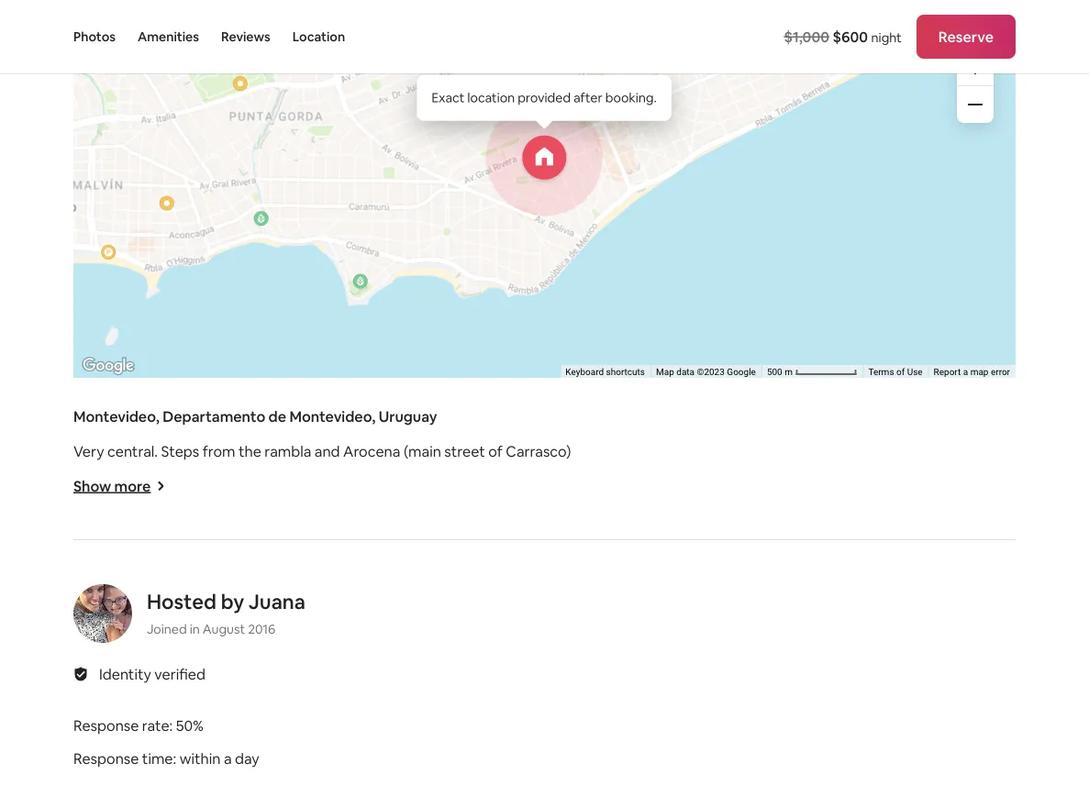Task type: vqa. For each thing, say whether or not it's contained in the screenshot.
in
yes



Task type: describe. For each thing, give the bounding box(es) containing it.
(main
[[404, 442, 441, 461]]

show more button
[[73, 477, 166, 496]]

google
[[727, 367, 756, 378]]

your stay location, map pin image
[[523, 136, 567, 180]]

show more
[[73, 477, 151, 496]]

show
[[73, 477, 111, 496]]

very central. steps from the rambla and arocena (main street of carrasco)
[[73, 442, 571, 461]]

: for response rate
[[169, 717, 173, 735]]

keyboard shortcuts button
[[566, 366, 645, 379]]

data
[[677, 367, 695, 378]]

50%
[[176, 717, 204, 735]]

steps
[[161, 442, 199, 461]]

report a map error link
[[934, 367, 1011, 378]]

uruguay
[[379, 407, 437, 426]]

very
[[73, 442, 104, 461]]

night
[[872, 29, 902, 45]]

keyboard shortcuts
[[566, 367, 645, 378]]

from
[[203, 442, 235, 461]]

rate
[[142, 717, 169, 735]]

terms
[[869, 367, 895, 378]]

map
[[656, 367, 675, 378]]

hosted by juana joined in august 2016
[[147, 589, 306, 638]]

verified
[[155, 665, 205, 684]]

error
[[991, 367, 1011, 378]]

use
[[908, 367, 923, 378]]

photos
[[73, 28, 116, 45]]

street
[[445, 442, 485, 461]]

$1,000 $600 night
[[784, 27, 902, 46]]

report
[[934, 367, 961, 378]]

2016
[[248, 622, 276, 638]]

1 horizontal spatial a
[[964, 367, 969, 378]]

and
[[315, 442, 340, 461]]

de
[[269, 407, 286, 426]]

m
[[785, 367, 793, 378]]

response for response time
[[73, 750, 139, 768]]

juana
[[249, 589, 306, 615]]



Task type: locate. For each thing, give the bounding box(es) containing it.
shortcuts
[[606, 367, 645, 378]]

a left map
[[964, 367, 969, 378]]

montevideo, departamento de montevideo, uruguay
[[73, 407, 437, 426]]

location
[[293, 28, 345, 45]]

response rate : 50%
[[73, 717, 204, 735]]

terms of use
[[869, 367, 923, 378]]

a left day
[[224, 750, 232, 768]]

carrasco)
[[506, 442, 571, 461]]

1 vertical spatial of
[[489, 442, 503, 461]]

reserve button
[[917, 15, 1016, 59]]

departamento
[[163, 407, 265, 426]]

august
[[203, 622, 245, 638]]

zoom out image
[[968, 97, 983, 112]]

$600
[[833, 27, 869, 46]]

map data ©2023 google
[[656, 367, 756, 378]]

1 montevideo, from the left
[[73, 407, 160, 426]]

montevideo, up and
[[290, 407, 376, 426]]

1 response from the top
[[73, 717, 139, 735]]

time
[[142, 750, 173, 768]]

photos button
[[73, 0, 116, 73]]

central.
[[107, 442, 158, 461]]

$1,000
[[784, 27, 830, 46]]

identity verified
[[99, 665, 205, 684]]

0 vertical spatial :
[[169, 717, 173, 735]]

reviews button
[[221, 0, 271, 73]]

0 horizontal spatial of
[[489, 442, 503, 461]]

learn more about the host, juana. image
[[73, 585, 132, 644], [73, 585, 132, 644]]

0 horizontal spatial montevideo,
[[73, 407, 160, 426]]

response time : within a day
[[73, 750, 260, 768]]

reviews
[[221, 28, 271, 45]]

1 vertical spatial response
[[73, 750, 139, 768]]

a
[[964, 367, 969, 378], [224, 750, 232, 768]]

montevideo,
[[73, 407, 160, 426], [290, 407, 376, 426]]

: for response time
[[173, 750, 176, 768]]

location button
[[293, 0, 345, 73]]

of left 'use'
[[897, 367, 905, 378]]

response down response rate : 50%
[[73, 750, 139, 768]]

2 response from the top
[[73, 750, 139, 768]]

arocena
[[343, 442, 401, 461]]

0 vertical spatial of
[[897, 367, 905, 378]]

map
[[971, 367, 989, 378]]

day
[[235, 750, 260, 768]]

500 m
[[767, 367, 795, 378]]

500
[[767, 367, 783, 378]]

of
[[897, 367, 905, 378], [489, 442, 503, 461]]

1 vertical spatial a
[[224, 750, 232, 768]]

google image
[[78, 354, 139, 378]]

©2023
[[697, 367, 725, 378]]

zoom in image
[[968, 60, 983, 74]]

google map
showing 8 points of interest. region
[[0, 0, 1090, 589]]

response for response rate
[[73, 717, 139, 735]]

keyboard
[[566, 367, 604, 378]]

rambla
[[265, 442, 311, 461]]

terms of use link
[[869, 367, 923, 378]]

1 horizontal spatial montevideo,
[[290, 407, 376, 426]]

0 horizontal spatial a
[[224, 750, 232, 768]]

amenities
[[138, 28, 199, 45]]

report a map error
[[934, 367, 1011, 378]]

the
[[239, 442, 261, 461]]

joined
[[147, 622, 187, 638]]

by
[[221, 589, 244, 615]]

more
[[114, 477, 151, 496]]

of right street
[[489, 442, 503, 461]]

0 vertical spatial response
[[73, 717, 139, 735]]

amenities button
[[138, 0, 199, 73]]

add a place to the map image
[[965, 18, 987, 40]]

response
[[73, 717, 139, 735], [73, 750, 139, 768]]

:
[[169, 717, 173, 735], [173, 750, 176, 768]]

montevideo, up central.
[[73, 407, 160, 426]]

response left rate
[[73, 717, 139, 735]]

hosted
[[147, 589, 217, 615]]

500 m button
[[762, 365, 863, 379]]

: left 50%
[[169, 717, 173, 735]]

identity
[[99, 665, 151, 684]]

within
[[180, 750, 221, 768]]

: left within
[[173, 750, 176, 768]]

in
[[190, 622, 200, 638]]

1 vertical spatial :
[[173, 750, 176, 768]]

2 montevideo, from the left
[[290, 407, 376, 426]]

1 horizontal spatial of
[[897, 367, 905, 378]]

reserve
[[939, 27, 994, 46]]

0 vertical spatial a
[[964, 367, 969, 378]]



